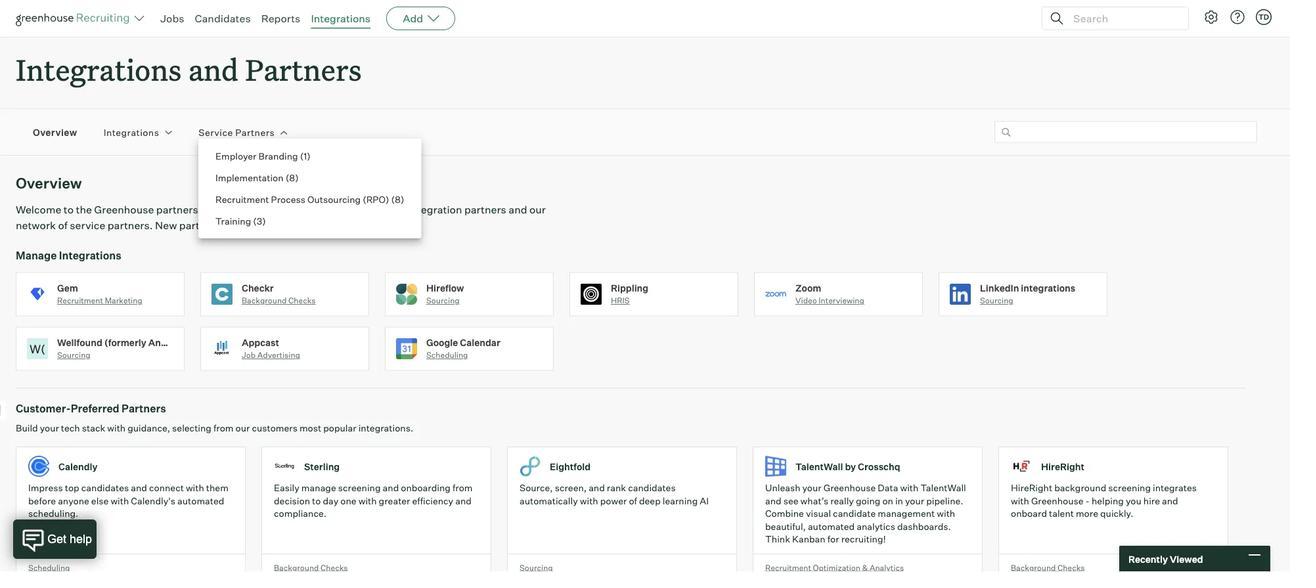 Task type: locate. For each thing, give the bounding box(es) containing it.
3
[[257, 215, 262, 227]]

source,
[[520, 482, 553, 494]]

1 vertical spatial of
[[629, 495, 637, 507]]

partners up guidance,
[[122, 402, 166, 415]]

and inside impress top candidates and connect with them before anyone else with calendly's automated scheduling.
[[131, 482, 147, 494]]

1 vertical spatial from
[[453, 482, 473, 494]]

0 vertical spatial talentwall
[[795, 461, 843, 472]]

candidates inside impress top candidates and connect with them before anyone else with calendly's automated scheduling.
[[81, 482, 129, 494]]

0 vertical spatial partners
[[245, 50, 362, 89]]

of left deep on the bottom of the page
[[629, 495, 637, 507]]

0 vertical spatial of
[[58, 219, 68, 232]]

tech
[[61, 422, 80, 434]]

impress
[[28, 482, 63, 494]]

on
[[882, 495, 893, 507]]

1 horizontal spatial to
[[312, 495, 321, 507]]

0 vertical spatial from
[[213, 422, 234, 434]]

0 horizontal spatial your
[[40, 422, 59, 434]]

of
[[58, 219, 68, 232], [629, 495, 637, 507]]

onboard
[[1011, 508, 1047, 519]]

talentwall inside unleash your greenhouse data with talentwall and see what's really going on in your pipeline. combine visual candidate management with beautiful, automated analytics dashboards. think kanban for recruiting!
[[921, 482, 966, 494]]

0 horizontal spatial to
[[64, 203, 74, 216]]

sourcing down hireflow
[[426, 296, 460, 306]]

your down customer-
[[40, 422, 59, 434]]

video
[[795, 296, 817, 306]]

hireright up the 'background'
[[1041, 461, 1084, 472]]

customer-preferred partners
[[16, 402, 166, 415]]

1 horizontal spatial screening
[[1108, 482, 1151, 494]]

your up management
[[905, 495, 924, 507]]

0 vertical spatial integrations link
[[311, 12, 371, 25]]

hireright inside hireright background screening integrates with greenhouse - helping you hire and onboard talent more quickly.
[[1011, 482, 1052, 494]]

recruitment up training ( 3 )
[[215, 193, 269, 205]]

calendar
[[460, 337, 500, 348]]

to inside easily manage screening and onboarding from decision to day one with greater efficiency and compliance.
[[312, 495, 321, 507]]

0 vertical spatial to
[[64, 203, 74, 216]]

candidates up the else
[[81, 482, 129, 494]]

implementation
[[215, 172, 284, 183]]

greenhouse up really
[[824, 482, 876, 494]]

integrations for integrations and partners
[[16, 50, 182, 89]]

are
[[224, 219, 239, 232]]

2 candidates from the left
[[628, 482, 676, 494]]

calendly's
[[131, 495, 175, 507]]

1 vertical spatial 8
[[395, 193, 401, 205]]

screening up one
[[338, 482, 381, 494]]

2 horizontal spatial sourcing
[[980, 296, 1013, 306]]

one
[[340, 495, 356, 507]]

1 horizontal spatial from
[[453, 482, 473, 494]]

unleash
[[765, 482, 800, 494]]

and inside unleash your greenhouse data with talentwall and see what's really going on in your pipeline. combine visual candidate management with beautiful, automated analytics dashboards. think kanban for recruiting!
[[765, 495, 781, 507]]

1 horizontal spatial greenhouse
[[824, 482, 876, 494]]

integrations.
[[358, 422, 413, 434]]

(
[[300, 150, 304, 162], [286, 172, 289, 183], [391, 193, 395, 205], [253, 215, 257, 227]]

google
[[426, 337, 458, 348]]

welcome
[[16, 203, 61, 216]]

from up efficiency
[[453, 482, 473, 494]]

automated down them
[[177, 495, 224, 507]]

( right branding
[[300, 150, 304, 162]]

partners
[[464, 203, 506, 216], [179, 219, 221, 232]]

add
[[403, 12, 423, 25]]

screening inside hireright background screening integrates with greenhouse - helping you hire and onboard talent more quickly.
[[1108, 482, 1151, 494]]

greenhouse up partners.
[[94, 203, 154, 216]]

partners.
[[108, 219, 153, 232]]

page
[[221, 203, 246, 216]]

screening up helping
[[1108, 482, 1151, 494]]

anyone
[[58, 495, 89, 507]]

what's
[[800, 495, 828, 507]]

2 vertical spatial your
[[905, 495, 924, 507]]

else
[[91, 495, 109, 507]]

1 vertical spatial hireright
[[1011, 482, 1052, 494]]

with right stack
[[107, 422, 126, 434]]

2 horizontal spatial your
[[905, 495, 924, 507]]

recruitment down gem
[[57, 296, 103, 306]]

with right one
[[358, 495, 377, 507]]

menu containing employer branding
[[198, 139, 421, 238]]

linkedin
[[980, 282, 1019, 294]]

1 vertical spatial greenhouse
[[824, 482, 876, 494]]

your up "what's"
[[802, 482, 822, 494]]

0 horizontal spatial from
[[213, 422, 234, 434]]

our
[[360, 203, 376, 216], [529, 203, 546, 216], [236, 422, 250, 434]]

) right just
[[262, 215, 266, 227]]

decision
[[274, 495, 310, 507]]

0 vertical spatial automated
[[177, 495, 224, 507]]

screening for one
[[338, 482, 381, 494]]

0 horizontal spatial integrations link
[[104, 126, 159, 139]]

before
[[28, 495, 56, 507]]

gem
[[57, 282, 78, 294]]

with up onboard
[[1011, 495, 1029, 507]]

0 vertical spatial partners
[[464, 203, 506, 216]]

partners up employer branding ( 1 ) at the left top of page
[[235, 126, 275, 138]]

compliance.
[[274, 508, 326, 519]]

2 vertical spatial greenhouse
[[1031, 495, 1084, 507]]

0 horizontal spatial talentwall
[[795, 461, 843, 472]]

0 horizontal spatial greenhouse
[[94, 203, 154, 216]]

0 horizontal spatial partners
[[179, 219, 221, 232]]

automated up for
[[808, 521, 855, 532]]

automated inside impress top candidates and connect with them before anyone else with calendly's automated scheduling.
[[177, 495, 224, 507]]

hireright background screening integrates with greenhouse - helping you hire and onboard talent more quickly.
[[1011, 482, 1197, 519]]

0 vertical spatial greenhouse
[[94, 203, 154, 216]]

2 horizontal spatial greenhouse
[[1031, 495, 1084, 507]]

welcome to the greenhouse partnerships page where you can explore our 450+ integration partners and our network of service partners. new partners are just a click away.
[[16, 203, 546, 232]]

you inside hireright background screening integrates with greenhouse - helping you hire and onboard talent more quickly.
[[1126, 495, 1141, 507]]

talentwall
[[795, 461, 843, 472], [921, 482, 966, 494]]

talentwall left the "by"
[[795, 461, 843, 472]]

0 horizontal spatial of
[[58, 219, 68, 232]]

1 horizontal spatial 8
[[395, 193, 401, 205]]

partners right integration
[[464, 203, 506, 216]]

you up click
[[281, 203, 298, 216]]

service
[[70, 219, 105, 232]]

candidates
[[81, 482, 129, 494], [628, 482, 676, 494]]

greenhouse up talent
[[1031, 495, 1084, 507]]

1 horizontal spatial integrations link
[[311, 12, 371, 25]]

integrations
[[1021, 282, 1075, 294]]

partners down reports 'link'
[[245, 50, 362, 89]]

0 horizontal spatial automated
[[177, 495, 224, 507]]

rippling
[[611, 282, 648, 294]]

marketing
[[105, 296, 142, 306]]

candidates up deep on the bottom of the page
[[628, 482, 676, 494]]

None text field
[[994, 121, 1257, 143]]

1 horizontal spatial your
[[802, 482, 822, 494]]

1 vertical spatial talentwall
[[921, 482, 966, 494]]

automatically
[[520, 495, 578, 507]]

greenhouse inside welcome to the greenhouse partnerships page where you can explore our 450+ integration partners and our network of service partners. new partners are just a click away.
[[94, 203, 154, 216]]

with down screen,
[[580, 495, 598, 507]]

your for unleash
[[802, 482, 822, 494]]

recently viewed
[[1128, 553, 1203, 565]]

candidate
[[833, 508, 876, 519]]

source, screen, and rank candidates automatically with power of deep learning ai
[[520, 482, 709, 507]]

checkr background checks
[[242, 282, 316, 306]]

menu
[[198, 139, 421, 238]]

wellfound (formerly angellist talent) sourcing
[[57, 337, 226, 360]]

1 horizontal spatial automated
[[808, 521, 855, 532]]

of left service
[[58, 219, 68, 232]]

0 horizontal spatial sourcing
[[57, 350, 90, 360]]

screening for hire
[[1108, 482, 1151, 494]]

1 horizontal spatial of
[[629, 495, 637, 507]]

combine
[[765, 508, 804, 519]]

integration
[[408, 203, 462, 216]]

talentwall up "pipeline."
[[921, 482, 966, 494]]

8 right (rpo) at the top left of the page
[[395, 193, 401, 205]]

gem recruitment marketing
[[57, 282, 142, 306]]

0 horizontal spatial you
[[281, 203, 298, 216]]

screening
[[338, 482, 381, 494], [1108, 482, 1151, 494]]

onboarding
[[401, 482, 451, 494]]

1 vertical spatial partners
[[179, 219, 221, 232]]

1 candidates from the left
[[81, 482, 129, 494]]

helping
[[1092, 495, 1124, 507]]

2 vertical spatial partners
[[122, 402, 166, 415]]

them
[[206, 482, 228, 494]]

hireright up onboard
[[1011, 482, 1052, 494]]

recruitment inside gem recruitment marketing
[[57, 296, 103, 306]]

more
[[1076, 508, 1098, 519]]

service
[[199, 126, 233, 138]]

build your tech stack with guidance, selecting from our customers most popular integrations.
[[16, 422, 413, 434]]

network
[[16, 219, 56, 232]]

hireflow
[[426, 282, 464, 294]]

1 vertical spatial you
[[1126, 495, 1141, 507]]

training
[[215, 215, 251, 227]]

1 vertical spatial to
[[312, 495, 321, 507]]

screening inside easily manage screening and onboarding from decision to day one with greater efficiency and compliance.
[[338, 482, 381, 494]]

1 horizontal spatial candidates
[[628, 482, 676, 494]]

1 horizontal spatial you
[[1126, 495, 1141, 507]]

recruitment
[[215, 193, 269, 205], [57, 296, 103, 306]]

0 horizontal spatial our
[[236, 422, 250, 434]]

0 horizontal spatial recruitment
[[57, 296, 103, 306]]

process
[[271, 193, 305, 205]]

8 up process
[[289, 172, 295, 183]]

ai
[[700, 495, 709, 507]]

sourcing inside the hireflow sourcing
[[426, 296, 460, 306]]

0 horizontal spatial screening
[[338, 482, 381, 494]]

0 vertical spatial you
[[281, 203, 298, 216]]

1 vertical spatial automated
[[808, 521, 855, 532]]

to
[[64, 203, 74, 216], [312, 495, 321, 507]]

to left the
[[64, 203, 74, 216]]

1 horizontal spatial recruitment
[[215, 193, 269, 205]]

1 vertical spatial your
[[802, 482, 822, 494]]

implementation ( 8 )
[[215, 172, 299, 183]]

you left hire
[[1126, 495, 1141, 507]]

sourcing inside wellfound (formerly angellist talent) sourcing
[[57, 350, 90, 360]]

think
[[765, 533, 790, 545]]

) up process
[[295, 172, 299, 183]]

0 vertical spatial hireright
[[1041, 461, 1084, 472]]

easily manage screening and onboarding from decision to day one with greater efficiency and compliance.
[[274, 482, 473, 519]]

2 screening from the left
[[1108, 482, 1151, 494]]

1 screening from the left
[[338, 482, 381, 494]]

your for build
[[40, 422, 59, 434]]

partners down the partnerships
[[179, 219, 221, 232]]

zoom
[[795, 282, 821, 294]]

to down manage
[[312, 495, 321, 507]]

0 vertical spatial 8
[[289, 172, 295, 183]]

from right selecting
[[213, 422, 234, 434]]

sourcing down wellfound
[[57, 350, 90, 360]]

sourcing down linkedin on the right of the page
[[980, 296, 1013, 306]]

wellfound
[[57, 337, 102, 348]]

and inside welcome to the greenhouse partnerships page where you can explore our 450+ integration partners and our network of service partners. new partners are just a click away.
[[509, 203, 527, 216]]

( up process
[[286, 172, 289, 183]]

0 horizontal spatial candidates
[[81, 482, 129, 494]]

1 vertical spatial recruitment
[[57, 296, 103, 306]]

)
[[307, 150, 311, 162], [295, 172, 299, 183], [401, 193, 404, 205], [262, 215, 266, 227]]

0 vertical spatial your
[[40, 422, 59, 434]]

hireright
[[1041, 461, 1084, 472], [1011, 482, 1052, 494]]

by
[[845, 461, 856, 472]]

1 horizontal spatial talentwall
[[921, 482, 966, 494]]

1 horizontal spatial sourcing
[[426, 296, 460, 306]]

with down "pipeline."
[[937, 508, 955, 519]]



Task type: describe. For each thing, give the bounding box(es) containing it.
for
[[827, 533, 839, 545]]

popular
[[323, 422, 356, 434]]

stack
[[82, 422, 105, 434]]

dashboards.
[[897, 521, 951, 532]]

with right the else
[[111, 495, 129, 507]]

add button
[[386, 7, 455, 30]]

greater
[[379, 495, 410, 507]]

-
[[1085, 495, 1090, 507]]

( left a
[[253, 215, 257, 227]]

deep
[[639, 495, 661, 507]]

1
[[304, 150, 307, 162]]

(rpo)
[[363, 193, 389, 205]]

preferred
[[71, 402, 119, 415]]

customers
[[252, 422, 297, 434]]

advertising
[[257, 350, 300, 360]]

integrations for bottommost integrations link
[[104, 126, 159, 138]]

Search text field
[[1070, 9, 1176, 28]]

google calendar scheduling
[[426, 337, 500, 360]]

away.
[[295, 219, 323, 232]]

partners for customer-preferred partners
[[122, 402, 166, 415]]

talent
[[1049, 508, 1074, 519]]

and inside source, screen, and rank candidates automatically with power of deep learning ai
[[589, 482, 605, 494]]

of inside welcome to the greenhouse partnerships page where you can explore our 450+ integration partners and our network of service partners. new partners are just a click away.
[[58, 219, 68, 232]]

manage integrations
[[16, 249, 121, 262]]

reports link
[[261, 12, 300, 25]]

with inside source, screen, and rank candidates automatically with power of deep learning ai
[[580, 495, 598, 507]]

of inside source, screen, and rank candidates automatically with power of deep learning ai
[[629, 495, 637, 507]]

reports
[[261, 12, 300, 25]]

service partners
[[199, 126, 275, 138]]

automated inside unleash your greenhouse data with talentwall and see what's really going on in your pipeline. combine visual candidate management with beautiful, automated analytics dashboards. think kanban for recruiting!
[[808, 521, 855, 532]]

beautiful,
[[765, 521, 806, 532]]

scheduling
[[426, 350, 468, 360]]

appcast
[[242, 337, 279, 348]]

where
[[248, 203, 278, 216]]

pipeline.
[[926, 495, 963, 507]]

a
[[262, 219, 268, 232]]

recently
[[1128, 553, 1168, 565]]

you inside welcome to the greenhouse partnerships page where you can explore our 450+ integration partners and our network of service partners. new partners are just a click away.
[[281, 203, 298, 216]]

hireright for hireright
[[1041, 461, 1084, 472]]

1 vertical spatial overview
[[16, 174, 82, 192]]

0 vertical spatial overview
[[33, 126, 77, 138]]

hris
[[611, 296, 630, 306]]

manage
[[301, 482, 336, 494]]

hireright for hireright background screening integrates with greenhouse - helping you hire and onboard talent more quickly.
[[1011, 482, 1052, 494]]

jobs link
[[160, 12, 184, 25]]

1 vertical spatial partners
[[235, 126, 275, 138]]

1 horizontal spatial our
[[360, 203, 376, 216]]

guidance,
[[128, 422, 170, 434]]

explore
[[321, 203, 357, 216]]

candidates inside source, screen, and rank candidates automatically with power of deep learning ai
[[628, 482, 676, 494]]

branding
[[258, 150, 298, 162]]

new
[[155, 219, 177, 232]]

with inside easily manage screening and onboarding from decision to day one with greater efficiency and compliance.
[[358, 495, 377, 507]]

integrations and partners
[[16, 50, 362, 89]]

(formerly
[[104, 337, 146, 348]]

2 horizontal spatial our
[[529, 203, 546, 216]]

to inside welcome to the greenhouse partnerships page where you can explore our 450+ integration partners and our network of service partners. new partners are just a click away.
[[64, 203, 74, 216]]

) right branding
[[307, 150, 311, 162]]

selecting
[[172, 422, 211, 434]]

integrations for right integrations link
[[311, 12, 371, 25]]

sterling
[[304, 461, 340, 472]]

really
[[830, 495, 854, 507]]

partners for integrations and partners
[[245, 50, 362, 89]]

0 vertical spatial recruitment
[[215, 193, 269, 205]]

450+
[[378, 203, 406, 216]]

rank
[[607, 482, 626, 494]]

from inside easily manage screening and onboarding from decision to day one with greater efficiency and compliance.
[[453, 482, 473, 494]]

greenhouse recruiting image
[[16, 11, 134, 26]]

( right (rpo) at the top left of the page
[[391, 193, 395, 205]]

with left them
[[186, 482, 204, 494]]

appcast job advertising
[[242, 337, 300, 360]]

background
[[242, 296, 287, 306]]

click
[[270, 219, 293, 232]]

power
[[600, 495, 627, 507]]

interviewing
[[819, 296, 864, 306]]

analytics
[[857, 521, 895, 532]]

hireflow sourcing
[[426, 282, 464, 306]]

impress top candidates and connect with them before anyone else with calendly's automated scheduling.
[[28, 482, 228, 519]]

td button
[[1253, 7, 1274, 28]]

most
[[299, 422, 321, 434]]

can
[[301, 203, 318, 216]]

greenhouse inside hireright background screening integrates with greenhouse - helping you hire and onboard talent more quickly.
[[1031, 495, 1084, 507]]

jobs
[[160, 12, 184, 25]]

efficiency
[[412, 495, 453, 507]]

1 vertical spatial integrations link
[[104, 126, 159, 139]]

with inside hireright background screening integrates with greenhouse - helping you hire and onboard talent more quickly.
[[1011, 495, 1029, 507]]

eightfold
[[550, 461, 591, 472]]

data
[[878, 482, 898, 494]]

in
[[895, 495, 903, 507]]

partnerships
[[156, 203, 219, 216]]

zoom video interviewing
[[795, 282, 864, 306]]

unleash your greenhouse data with talentwall and see what's really going on in your pipeline. combine visual candidate management with beautiful, automated analytics dashboards. think kanban for recruiting!
[[765, 482, 966, 545]]

td
[[1258, 12, 1269, 21]]

and inside hireright background screening integrates with greenhouse - helping you hire and onboard talent more quickly.
[[1162, 495, 1178, 507]]

kanban
[[792, 533, 825, 545]]

0 horizontal spatial 8
[[289, 172, 295, 183]]

configure image
[[1203, 9, 1219, 25]]

sourcing inside linkedin integrations sourcing
[[980, 296, 1013, 306]]

learning
[[663, 495, 698, 507]]

checks
[[288, 296, 316, 306]]

employer branding ( 1 )
[[215, 150, 311, 162]]

angellist
[[148, 337, 192, 348]]

easily
[[274, 482, 299, 494]]

greenhouse inside unleash your greenhouse data with talentwall and see what's really going on in your pipeline. combine visual candidate management with beautiful, automated analytics dashboards. think kanban for recruiting!
[[824, 482, 876, 494]]

background
[[1054, 482, 1106, 494]]

checkr
[[242, 282, 274, 294]]

talentwall by crosschq
[[795, 461, 900, 472]]

recruiting!
[[841, 533, 886, 545]]

crosschq
[[858, 461, 900, 472]]

1 horizontal spatial partners
[[464, 203, 506, 216]]

w(
[[30, 342, 45, 356]]

job
[[242, 350, 256, 360]]

with up the in
[[900, 482, 919, 494]]

) right (rpo) at the top left of the page
[[401, 193, 404, 205]]



Task type: vqa. For each thing, say whether or not it's contained in the screenshot.
Google
yes



